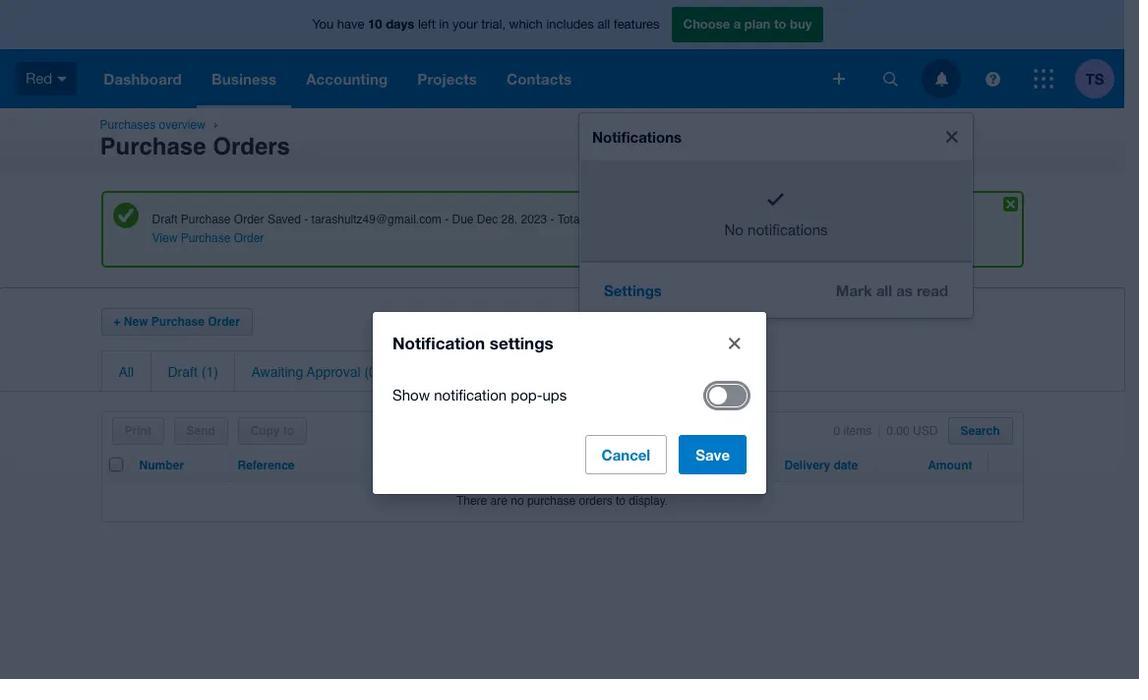 Task type: vqa. For each thing, say whether or not it's contained in the screenshot.
top "Balance"
no



Task type: describe. For each thing, give the bounding box(es) containing it.
10
[[368, 16, 383, 32]]

view purchase order link
[[152, 232, 264, 246]]

save button
[[679, 435, 747, 474]]

days
[[386, 16, 415, 32]]

overview
[[159, 118, 206, 132]]

send button
[[187, 424, 215, 438]]

28,
[[502, 213, 518, 226]]

choose
[[684, 16, 731, 32]]

draft (1) button
[[168, 364, 218, 380]]

amount
[[928, 459, 973, 472]]

cancel
[[602, 445, 651, 463]]

(0)
[[365, 364, 382, 380]]

draft for draft (1)
[[168, 364, 198, 380]]

no
[[511, 494, 524, 508]]

view
[[152, 232, 178, 246]]

0 items | 0.00 usd
[[834, 424, 938, 438]]

0 vertical spatial order
[[234, 213, 264, 226]]

ups
[[543, 386, 567, 403]]

awaiting
[[252, 364, 303, 380]]

notification
[[393, 332, 485, 353]]

ts button
[[1076, 49, 1125, 108]]

draft (1)
[[168, 364, 218, 380]]

group inside notification settings banner
[[580, 113, 974, 317]]

|
[[878, 424, 881, 438]]

mark
[[837, 281, 873, 299]]

features
[[614, 17, 660, 32]]

delivery date
[[785, 459, 859, 472]]

items
[[844, 424, 872, 438]]

1 vertical spatial order
[[234, 232, 264, 246]]

to inside notification settings banner
[[775, 16, 787, 32]]

draft purchase order saved - tarashultz49@gmail.com - due dec 28, 2023 - total 5.00 view purchase order
[[152, 213, 609, 246]]

+
[[114, 315, 121, 329]]

approval
[[307, 364, 361, 380]]

delivery date link
[[785, 459, 859, 472]]

plan
[[745, 16, 771, 32]]

total
[[558, 213, 583, 226]]

copy
[[251, 424, 280, 438]]

pop-
[[511, 386, 543, 403]]

2 - from the left
[[445, 213, 449, 226]]

left
[[418, 17, 436, 32]]

(1)
[[202, 364, 218, 380]]

in
[[439, 17, 449, 32]]

+ new purchase order
[[114, 315, 240, 329]]

2 vertical spatial to
[[616, 494, 626, 508]]

search button
[[961, 424, 1001, 438]]

you
[[313, 17, 334, 32]]

awaiting approval (0)
[[252, 364, 382, 380]]

mark all as read button
[[821, 270, 965, 310]]

amount link
[[928, 459, 973, 472]]

all inside you have 10 days left in your trial, which includes all features
[[598, 17, 611, 32]]

saved
[[268, 213, 301, 226]]

new
[[124, 315, 148, 329]]

display.
[[629, 494, 669, 508]]

search
[[961, 424, 1001, 438]]

date raised link
[[687, 459, 750, 472]]

purchase
[[528, 494, 576, 508]]

notification settings dialog
[[373, 312, 767, 494]]

number link
[[139, 459, 184, 472]]

orders
[[579, 494, 613, 508]]

3 - from the left
[[551, 213, 555, 226]]

purchase orders
[[100, 133, 290, 161]]

copy to button
[[251, 424, 295, 438]]

purchases
[[100, 118, 156, 132]]

0.00
[[887, 424, 910, 438]]

all
[[119, 364, 134, 380]]

there
[[457, 494, 488, 508]]

show
[[393, 386, 430, 403]]

read
[[918, 281, 949, 299]]

purchase right new
[[151, 315, 205, 329]]

orders
[[213, 133, 290, 161]]

purchase down purchases overview link at the left of the page
[[100, 133, 206, 161]]

as
[[897, 281, 913, 299]]

purchases overview
[[100, 118, 206, 132]]

purchase right view
[[181, 232, 231, 246]]

due
[[452, 213, 474, 226]]

notification settings
[[393, 332, 554, 353]]

includes
[[547, 17, 594, 32]]

draft for draft purchase order saved - tarashultz49@gmail.com - due dec 28, 2023 - total 5.00 view purchase order
[[152, 213, 178, 226]]

all button
[[119, 364, 134, 380]]

purchase up view purchase order link
[[181, 213, 231, 226]]

notification settings banner
[[0, 0, 1140, 679]]

buy
[[791, 16, 813, 32]]

notification
[[434, 386, 507, 403]]

1 svg image from the left
[[884, 71, 898, 86]]

reference link
[[238, 459, 295, 472]]



Task type: locate. For each thing, give the bounding box(es) containing it.
svg image
[[1035, 69, 1054, 89], [936, 71, 948, 86], [834, 73, 846, 85], [57, 77, 67, 81]]

1 horizontal spatial svg image
[[986, 71, 1001, 86]]

0 vertical spatial draft
[[152, 213, 178, 226]]

2 horizontal spatial to
[[775, 16, 787, 32]]

to left 'buy'
[[775, 16, 787, 32]]

no notifications
[[725, 221, 828, 238]]

order left saved
[[234, 213, 264, 226]]

- left due
[[445, 213, 449, 226]]

0 vertical spatial all
[[598, 17, 611, 32]]

you have 10 days left in your trial, which includes all features
[[313, 16, 660, 32]]

svg image
[[884, 71, 898, 86], [986, 71, 1001, 86]]

all left features
[[598, 17, 611, 32]]

1 vertical spatial to
[[283, 424, 295, 438]]

red button
[[0, 49, 89, 108]]

0
[[834, 424, 841, 438]]

1 horizontal spatial all
[[877, 281, 893, 299]]

draft left (1)
[[168, 364, 198, 380]]

1 horizontal spatial to
[[616, 494, 626, 508]]

to right orders
[[616, 494, 626, 508]]

draft up view
[[152, 213, 178, 226]]

ts
[[1086, 69, 1105, 87]]

order
[[234, 213, 264, 226], [234, 232, 264, 246], [208, 315, 240, 329]]

date
[[834, 459, 859, 472]]

cancel button
[[585, 435, 668, 474]]

0 horizontal spatial all
[[598, 17, 611, 32]]

group
[[580, 113, 974, 317]]

- left total
[[551, 213, 555, 226]]

settings
[[490, 332, 554, 353]]

1 vertical spatial draft
[[168, 364, 198, 380]]

draft
[[152, 213, 178, 226], [168, 364, 198, 380]]

2 svg image from the left
[[986, 71, 1001, 86]]

send
[[187, 424, 215, 438]]

all inside button
[[877, 281, 893, 299]]

draft inside the 'draft purchase order saved - tarashultz49@gmail.com - due dec 28, 2023 - total 5.00 view purchase order'
[[152, 213, 178, 226]]

0 horizontal spatial svg image
[[884, 71, 898, 86]]

0 horizontal spatial to
[[283, 424, 295, 438]]

are
[[491, 494, 508, 508]]

settings button
[[589, 270, 678, 310]]

2023
[[521, 213, 548, 226]]

1 horizontal spatial -
[[445, 213, 449, 226]]

to
[[775, 16, 787, 32], [283, 424, 295, 438], [616, 494, 626, 508]]

group containing notifications
[[580, 113, 974, 317]]

2 vertical spatial order
[[208, 315, 240, 329]]

to right copy
[[283, 424, 295, 438]]

dec
[[477, 213, 498, 226]]

5.00
[[586, 213, 609, 226]]

purchases overview link
[[100, 118, 206, 132]]

-
[[304, 213, 308, 226], [445, 213, 449, 226], [551, 213, 555, 226]]

2 horizontal spatial -
[[551, 213, 555, 226]]

date raised
[[687, 459, 750, 472]]

which
[[510, 17, 543, 32]]

trial,
[[482, 17, 506, 32]]

reference
[[238, 459, 295, 472]]

all left as
[[877, 281, 893, 299]]

number
[[139, 459, 184, 472]]

show notification pop-ups
[[393, 386, 567, 403]]

+ new purchase order button
[[114, 315, 240, 329]]

svg image inside red popup button
[[57, 77, 67, 81]]

order right view
[[234, 232, 264, 246]]

have
[[337, 17, 365, 32]]

awaiting approval (0) button
[[252, 364, 382, 380]]

date
[[687, 459, 712, 472]]

mark all as read
[[837, 281, 949, 299]]

1 - from the left
[[304, 213, 308, 226]]

delivery
[[785, 459, 831, 472]]

- right saved
[[304, 213, 308, 226]]

choose a plan to buy
[[684, 16, 813, 32]]

0 vertical spatial to
[[775, 16, 787, 32]]

print
[[125, 424, 151, 438]]

all
[[598, 17, 611, 32], [877, 281, 893, 299]]

raised
[[716, 459, 750, 472]]

tarashultz49@gmail.com
[[312, 213, 442, 226]]

notifications
[[748, 221, 828, 238]]

notifications
[[593, 128, 682, 146]]

no
[[725, 221, 744, 238]]

a
[[734, 16, 742, 32]]

your
[[453, 17, 478, 32]]

usd
[[914, 424, 938, 438]]

0 horizontal spatial -
[[304, 213, 308, 226]]

order up (1)
[[208, 315, 240, 329]]

red
[[26, 70, 52, 86]]

save
[[696, 445, 730, 463]]

settings
[[604, 281, 662, 299]]

1 vertical spatial all
[[877, 281, 893, 299]]

there are no purchase orders to display.
[[457, 494, 669, 508]]



